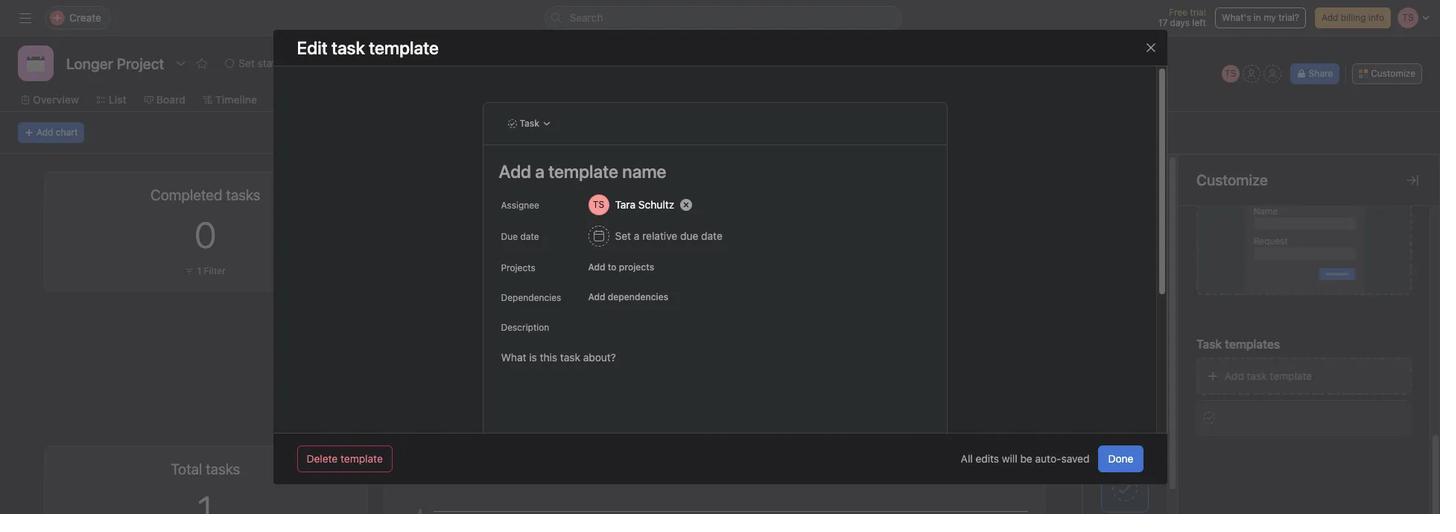 Task type: describe. For each thing, give the bounding box(es) containing it.
auto-
[[1035, 452, 1061, 465]]

my
[[1264, 12, 1276, 23]]

close details image
[[1406, 174, 1418, 186]]

free
[[1169, 7, 1187, 18]]

add for add billing info
[[1322, 12, 1338, 23]]

will
[[1002, 452, 1017, 465]]

0 button for overdue tasks
[[1213, 214, 1234, 256]]

add for add dependencies
[[588, 291, 605, 302]]

17
[[1158, 17, 1168, 28]]

date inside 'dropdown button'
[[701, 229, 722, 242]]

set a relative due date button
[[581, 223, 729, 250]]

2 1 from the left
[[1215, 265, 1219, 276]]

1 1 from the left
[[197, 265, 201, 276]]

customize inside dropdown button
[[1371, 68, 1415, 79]]

assignee
[[501, 200, 539, 211]]

be
[[1020, 452, 1032, 465]]

search button
[[544, 6, 902, 30]]

done button
[[1098, 445, 1143, 472]]

board link
[[144, 92, 185, 108]]

timeline
[[215, 93, 257, 106]]

trial?
[[1279, 12, 1299, 23]]

tasks for by section
[[451, 457, 478, 469]]

messages link
[[601, 92, 662, 108]]

tara schultz
[[615, 198, 674, 211]]

overdue tasks
[[1177, 186, 1270, 203]]

edits
[[976, 452, 999, 465]]

share button
[[1290, 63, 1340, 84]]

0 for overdue tasks
[[1213, 214, 1234, 256]]

2 filter from the left
[[1222, 265, 1244, 276]]

ts button
[[1222, 65, 1239, 83]]

add chart button
[[18, 122, 84, 143]]

saved
[[1061, 452, 1089, 465]]

ts
[[1225, 68, 1236, 79]]

0 horizontal spatial customize
[[1196, 171, 1268, 188]]

0 for completed tasks
[[195, 214, 216, 256]]

task
[[1247, 370, 1267, 382]]

projects
[[619, 261, 654, 273]]

edit task template
[[297, 37, 439, 58]]

schultz
[[638, 198, 674, 211]]

in
[[1254, 12, 1261, 23]]

left
[[1192, 17, 1206, 28]]

template inside button
[[1270, 370, 1312, 382]]

close image
[[1145, 42, 1157, 54]]

set
[[615, 229, 631, 242]]

task template
[[331, 37, 439, 58]]

search
[[570, 11, 603, 24]]

overview
[[33, 93, 79, 106]]

due
[[680, 229, 698, 242]]

task
[[519, 118, 539, 129]]

incomplete for incomplete tasks by section
[[394, 457, 449, 469]]

add to starred image
[[196, 57, 208, 69]]

what's
[[1222, 12, 1251, 23]]

add task template
[[1225, 370, 1312, 382]]

tara
[[615, 198, 635, 211]]

incomplete tasks by completion status
[[394, 183, 584, 195]]

add for add chart
[[37, 127, 53, 138]]

completion status
[[495, 183, 584, 195]]

dashboard
[[511, 93, 565, 106]]

add billing info
[[1322, 12, 1384, 23]]

add task template button
[[1196, 358, 1412, 395]]

due date
[[501, 231, 539, 242]]

a
[[633, 229, 639, 242]]

incomplete for incomplete tasks by completion status
[[394, 183, 449, 195]]

name
[[1253, 206, 1278, 217]]

incomplete tasks by section
[[394, 457, 531, 469]]

1 filter button for overdue tasks
[[1199, 264, 1248, 279]]

list link
[[97, 92, 127, 108]]

add billing info button
[[1315, 7, 1391, 28]]

dashboard link
[[499, 92, 565, 108]]

board
[[156, 93, 185, 106]]

free trial 17 days left
[[1158, 7, 1206, 28]]

relative
[[642, 229, 677, 242]]



Task type: locate. For each thing, give the bounding box(es) containing it.
tasks left 'by'
[[451, 183, 478, 195]]

add for add to projects
[[588, 261, 605, 273]]

customize up name
[[1196, 171, 1268, 188]]

delete template button
[[297, 445, 392, 472]]

1 1 filter button from the left
[[181, 264, 230, 279]]

projects
[[501, 262, 535, 273]]

1 horizontal spatial 1 filter button
[[1199, 264, 1248, 279]]

2 0 from the left
[[1213, 214, 1234, 256]]

tara schultz button
[[581, 191, 699, 218]]

2 1 filter button from the left
[[1199, 264, 1248, 279]]

set a relative due date
[[615, 229, 722, 242]]

files
[[692, 93, 715, 106]]

customize down info
[[1371, 68, 1415, 79]]

1 horizontal spatial template
[[1270, 370, 1312, 382]]

add for add task template
[[1225, 370, 1244, 382]]

total tasks
[[171, 460, 240, 478]]

description
[[501, 322, 549, 333]]

Template Name text field
[[492, 154, 928, 188]]

1 vertical spatial tasks
[[451, 457, 478, 469]]

add to projects button
[[581, 257, 661, 278]]

0 horizontal spatial 1 filter button
[[181, 264, 230, 279]]

add dependencies button
[[581, 287, 675, 308]]

overview link
[[21, 92, 79, 108]]

1 horizontal spatial customize
[[1371, 68, 1415, 79]]

1 horizontal spatial 0 button
[[1213, 214, 1234, 256]]

request
[[1253, 235, 1288, 247]]

0 horizontal spatial 1
[[197, 265, 201, 276]]

dependencies
[[501, 292, 561, 303]]

by section
[[480, 457, 531, 469]]

0 button down overdue tasks
[[1213, 214, 1234, 256]]

messages
[[613, 93, 662, 106]]

done
[[1108, 452, 1133, 465]]

0 down overdue tasks
[[1213, 214, 1234, 256]]

remove image
[[680, 199, 692, 211]]

1 0 from the left
[[195, 214, 216, 256]]

2 0 button from the left
[[1213, 214, 1234, 256]]

1 horizontal spatial date
[[701, 229, 722, 242]]

1 filter button
[[181, 264, 230, 279], [1199, 264, 1248, 279]]

tasks for by
[[451, 183, 478, 195]]

add left chart
[[37, 127, 53, 138]]

0 horizontal spatial 0
[[195, 214, 216, 256]]

0 horizontal spatial template
[[340, 452, 383, 465]]

customize button
[[1352, 63, 1422, 84]]

1 1 filter from the left
[[197, 265, 226, 276]]

add left billing
[[1322, 12, 1338, 23]]

1 filter
[[197, 265, 226, 276], [1215, 265, 1244, 276]]

0 vertical spatial template
[[1270, 370, 1312, 382]]

add down add to projects button
[[588, 291, 605, 302]]

trial
[[1190, 7, 1206, 18]]

add inside button
[[1322, 12, 1338, 23]]

due
[[501, 231, 517, 242]]

search list box
[[544, 6, 902, 30]]

completed tasks
[[150, 186, 260, 203]]

0 down completed tasks
[[195, 214, 216, 256]]

add chart
[[37, 127, 78, 138]]

1 filter from the left
[[204, 265, 226, 276]]

days
[[1170, 17, 1190, 28]]

all edits will be auto-saved
[[961, 452, 1089, 465]]

0 horizontal spatial 0 button
[[195, 214, 216, 256]]

1 vertical spatial template
[[340, 452, 383, 465]]

1 horizontal spatial 1 filter
[[1215, 265, 1244, 276]]

by
[[480, 183, 492, 195]]

2 tasks from the top
[[451, 457, 478, 469]]

0 button for completed tasks
[[195, 214, 216, 256]]

1 vertical spatial incomplete
[[394, 457, 449, 469]]

2 1 filter from the left
[[1215, 265, 1244, 276]]

date
[[701, 229, 722, 242], [520, 231, 539, 242]]

share
[[1309, 68, 1333, 79]]

0 vertical spatial customize
[[1371, 68, 1415, 79]]

template right the delete
[[340, 452, 383, 465]]

filter
[[204, 265, 226, 276], [1222, 265, 1244, 276]]

1 filter button for completed tasks
[[181, 264, 230, 279]]

2 incomplete from the top
[[394, 457, 449, 469]]

edit
[[297, 37, 328, 58]]

task button
[[501, 113, 558, 134]]

1 tasks from the top
[[451, 183, 478, 195]]

add left the to
[[588, 261, 605, 273]]

0 horizontal spatial filter
[[204, 265, 226, 276]]

1 vertical spatial customize
[[1196, 171, 1268, 188]]

all
[[961, 452, 973, 465]]

template inside "button"
[[340, 452, 383, 465]]

timeline link
[[203, 92, 257, 108]]

0 vertical spatial tasks
[[451, 183, 478, 195]]

list
[[109, 93, 127, 106]]

0 horizontal spatial 1 filter
[[197, 265, 226, 276]]

1 0 button from the left
[[195, 214, 216, 256]]

template right task
[[1270, 370, 1312, 382]]

add to projects
[[588, 261, 654, 273]]

None text field
[[63, 50, 168, 77]]

1 horizontal spatial 1
[[1215, 265, 1219, 276]]

what's in my trial?
[[1222, 12, 1299, 23]]

add dependencies
[[588, 291, 668, 302]]

tasks
[[451, 183, 478, 195], [451, 457, 478, 469]]

delete template
[[307, 452, 383, 465]]

0 vertical spatial incomplete
[[394, 183, 449, 195]]

what's in my trial? button
[[1215, 7, 1306, 28]]

billing
[[1341, 12, 1366, 23]]

to
[[607, 261, 616, 273]]

chart
[[56, 127, 78, 138]]

delete
[[307, 452, 338, 465]]

0
[[195, 214, 216, 256], [1213, 214, 1234, 256]]

0 button down completed tasks
[[195, 214, 216, 256]]

add left task
[[1225, 370, 1244, 382]]

info
[[1368, 12, 1384, 23]]

files link
[[680, 92, 715, 108]]

incomplete
[[394, 183, 449, 195], [394, 457, 449, 469]]

1 incomplete from the top
[[394, 183, 449, 195]]

0 button
[[195, 214, 216, 256], [1213, 214, 1234, 256]]

forms
[[1112, 443, 1138, 454]]

1 horizontal spatial 0
[[1213, 214, 1234, 256]]

task templates
[[1196, 337, 1280, 351]]

template
[[1270, 370, 1312, 382], [340, 452, 383, 465]]

customize
[[1371, 68, 1415, 79], [1196, 171, 1268, 188]]

tasks left by section
[[451, 457, 478, 469]]

0 horizontal spatial date
[[520, 231, 539, 242]]

calendar image
[[27, 54, 45, 72]]

dependencies
[[607, 291, 668, 302]]

1 horizontal spatial filter
[[1222, 265, 1244, 276]]



Task type: vqa. For each thing, say whether or not it's contained in the screenshot.
first tasks
yes



